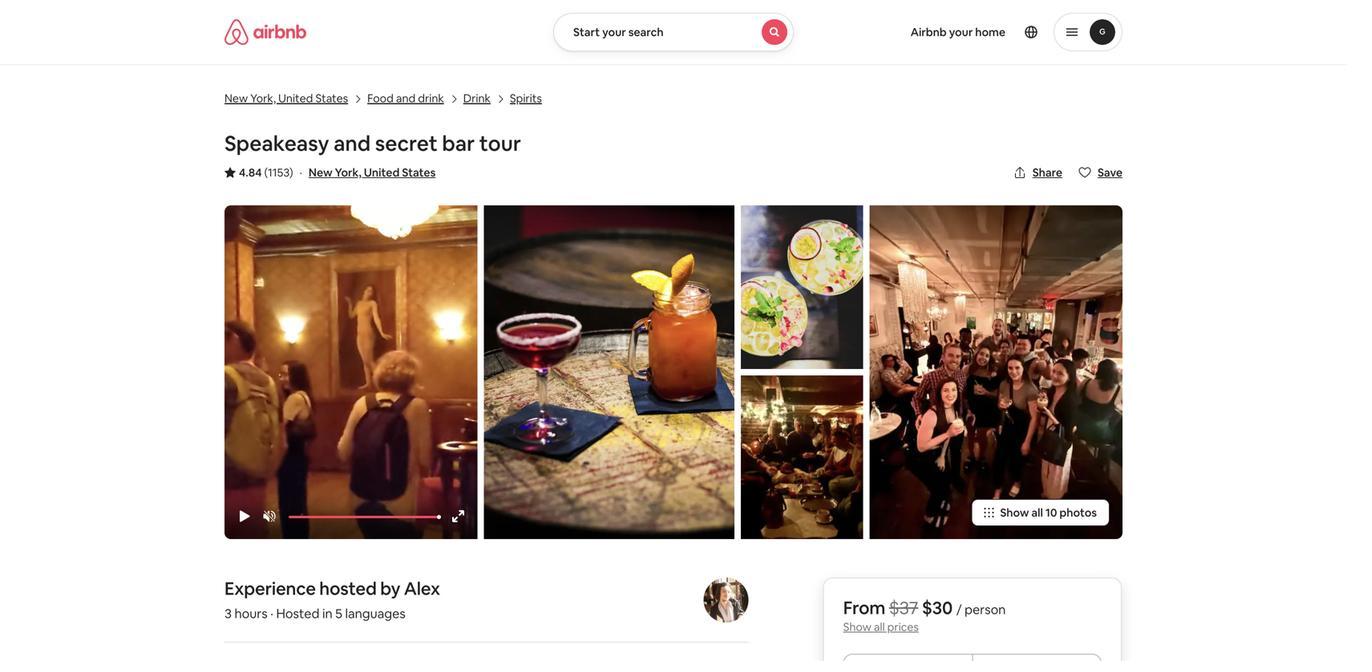 Task type: describe. For each thing, give the bounding box(es) containing it.
3
[[225, 605, 232, 622]]

$37
[[890, 596, 919, 619]]

(1153)
[[264, 165, 293, 180]]

/
[[957, 601, 962, 618]]

hosted
[[320, 577, 377, 600]]

show inside from $37 $30 / person show all prices
[[844, 620, 872, 634]]

search
[[629, 25, 664, 39]]

languages
[[345, 605, 406, 622]]

food
[[368, 91, 394, 106]]

· new york, united states
[[300, 165, 436, 180]]

in
[[322, 605, 333, 622]]

start your search
[[574, 25, 664, 39]]

and for secret
[[334, 130, 371, 157]]

spirits link
[[510, 89, 542, 106]]

from $37 $30 / person show all prices
[[844, 596, 1006, 634]]

airbnb your home
[[911, 25, 1006, 39]]

1 horizontal spatial states
[[402, 165, 436, 180]]

experience
[[225, 577, 316, 600]]

food and drink
[[368, 91, 444, 106]]

· inside experience hosted by alex 3 hours · hosted in 5 languages
[[271, 605, 274, 622]]

4.84
[[239, 165, 262, 180]]

5
[[335, 605, 343, 622]]

your for airbnb
[[950, 25, 973, 39]]

your for start
[[603, 25, 626, 39]]

save
[[1098, 165, 1123, 180]]

start your search button
[[554, 13, 794, 51]]

1 horizontal spatial all
[[1032, 505, 1044, 520]]

0 vertical spatial show
[[1001, 505, 1030, 520]]

airbnb your home link
[[902, 15, 1016, 49]]

Start your search search field
[[554, 13, 794, 51]]

hours
[[235, 605, 268, 622]]

hosted
[[276, 605, 320, 622]]

1 vertical spatial new
[[309, 165, 333, 180]]

food and drink link
[[368, 89, 444, 106]]

0 horizontal spatial states
[[316, 91, 348, 106]]

from
[[844, 596, 886, 619]]

1 horizontal spatial united
[[364, 165, 400, 180]]

profile element
[[814, 0, 1123, 64]]

and for drink
[[396, 91, 416, 106]]



Task type: locate. For each thing, give the bounding box(es) containing it.
1 vertical spatial united
[[364, 165, 400, 180]]

·
[[300, 165, 302, 180], [271, 605, 274, 622]]

new right the (1153)
[[309, 165, 333, 180]]

airbnb
[[911, 25, 947, 39]]

drink
[[418, 91, 444, 106]]

0 vertical spatial and
[[396, 91, 416, 106]]

0 vertical spatial states
[[316, 91, 348, 106]]

· right hours
[[271, 605, 274, 622]]

tour
[[480, 130, 521, 157]]

0 horizontal spatial your
[[603, 25, 626, 39]]

1 horizontal spatial new
[[309, 165, 333, 180]]

your right start
[[603, 25, 626, 39]]

new york, united states link down "speakeasy and secret bar tour"
[[309, 165, 436, 180]]

1 vertical spatial york,
[[335, 165, 362, 180]]

1 vertical spatial ·
[[271, 605, 274, 622]]

all
[[1032, 505, 1044, 520], [874, 620, 885, 634]]

show all prices button
[[844, 620, 919, 634]]

new up speakeasy
[[225, 91, 248, 106]]

speakeasy and secret bar tour
[[225, 130, 521, 157]]

states down secret
[[402, 165, 436, 180]]

· right the (1153)
[[300, 165, 302, 180]]

all left 10
[[1032, 505, 1044, 520]]

show left 10
[[1001, 505, 1030, 520]]

1 horizontal spatial your
[[950, 25, 973, 39]]

0 horizontal spatial all
[[874, 620, 885, 634]]

experience photo 1 image
[[484, 205, 735, 539], [484, 205, 735, 539]]

new york, united states link up speakeasy
[[225, 89, 348, 106]]

experience photo 2 image
[[741, 205, 864, 369], [741, 205, 864, 369]]

0 horizontal spatial york,
[[251, 91, 276, 106]]

all inside from $37 $30 / person show all prices
[[874, 620, 885, 634]]

1 horizontal spatial show
[[1001, 505, 1030, 520]]

0 horizontal spatial united
[[279, 91, 313, 106]]

united up speakeasy
[[279, 91, 313, 106]]

york,
[[251, 91, 276, 106], [335, 165, 362, 180]]

1 your from the left
[[603, 25, 626, 39]]

experience photo 4 image
[[870, 205, 1123, 539], [870, 205, 1123, 539]]

start
[[574, 25, 600, 39]]

york, up speakeasy
[[251, 91, 276, 106]]

show
[[1001, 505, 1030, 520], [844, 620, 872, 634]]

your inside "profile" "element"
[[950, 25, 973, 39]]

0 vertical spatial ·
[[300, 165, 302, 180]]

drink link
[[464, 89, 491, 106]]

4.84 (1153)
[[239, 165, 293, 180]]

1 vertical spatial all
[[874, 620, 885, 634]]

1 horizontal spatial and
[[396, 91, 416, 106]]

0 vertical spatial york,
[[251, 91, 276, 106]]

experience hosted by alex 3 hours · hosted in 5 languages
[[225, 577, 440, 622]]

drink
[[464, 91, 491, 106]]

prices
[[888, 620, 919, 634]]

learn more about the host, alex. image
[[704, 578, 749, 623], [704, 578, 749, 623]]

secret
[[375, 130, 438, 157]]

by alex
[[380, 577, 440, 600]]

united down "speakeasy and secret bar tour"
[[364, 165, 400, 180]]

york, down "speakeasy and secret bar tour"
[[335, 165, 362, 180]]

$30
[[922, 596, 953, 619]]

1 horizontal spatial ·
[[300, 165, 302, 180]]

show all 10 photos link
[[972, 499, 1110, 526]]

share
[[1033, 165, 1063, 180]]

save button
[[1073, 159, 1130, 186]]

your left 'home'
[[950, 25, 973, 39]]

bar
[[442, 130, 475, 157]]

states
[[316, 91, 348, 106], [402, 165, 436, 180]]

and left drink
[[396, 91, 416, 106]]

and
[[396, 91, 416, 106], [334, 130, 371, 157]]

states left food
[[316, 91, 348, 106]]

10
[[1046, 505, 1058, 520]]

new york, united states
[[225, 91, 348, 106]]

show down from
[[844, 620, 872, 634]]

speakeasy
[[225, 130, 329, 157]]

and inside 'link'
[[396, 91, 416, 106]]

home
[[976, 25, 1006, 39]]

2 your from the left
[[950, 25, 973, 39]]

all left the prices
[[874, 620, 885, 634]]

show all 10 photos
[[1001, 505, 1098, 520]]

0 horizontal spatial new
[[225, 91, 248, 106]]

0 horizontal spatial ·
[[271, 605, 274, 622]]

1 vertical spatial show
[[844, 620, 872, 634]]

new york, united states link
[[225, 89, 348, 106], [309, 165, 436, 180]]

0 vertical spatial new york, united states link
[[225, 89, 348, 106]]

1 horizontal spatial york,
[[335, 165, 362, 180]]

0 vertical spatial new
[[225, 91, 248, 106]]

your inside button
[[603, 25, 626, 39]]

1 vertical spatial new york, united states link
[[309, 165, 436, 180]]

0 horizontal spatial show
[[844, 620, 872, 634]]

united
[[279, 91, 313, 106], [364, 165, 400, 180]]

new
[[225, 91, 248, 106], [309, 165, 333, 180]]

person
[[965, 601, 1006, 618]]

your
[[603, 25, 626, 39], [950, 25, 973, 39]]

and up · new york, united states
[[334, 130, 371, 157]]

share button
[[1008, 159, 1069, 186]]

0 horizontal spatial and
[[334, 130, 371, 157]]

1 vertical spatial and
[[334, 130, 371, 157]]

photos
[[1060, 505, 1098, 520]]

experience photo 3 image
[[741, 375, 864, 539], [741, 375, 864, 539]]

1 vertical spatial states
[[402, 165, 436, 180]]

spirits
[[510, 91, 542, 106]]

0 vertical spatial united
[[279, 91, 313, 106]]

0 vertical spatial all
[[1032, 505, 1044, 520]]



Task type: vqa. For each thing, say whether or not it's contained in the screenshot.
and to the right
yes



